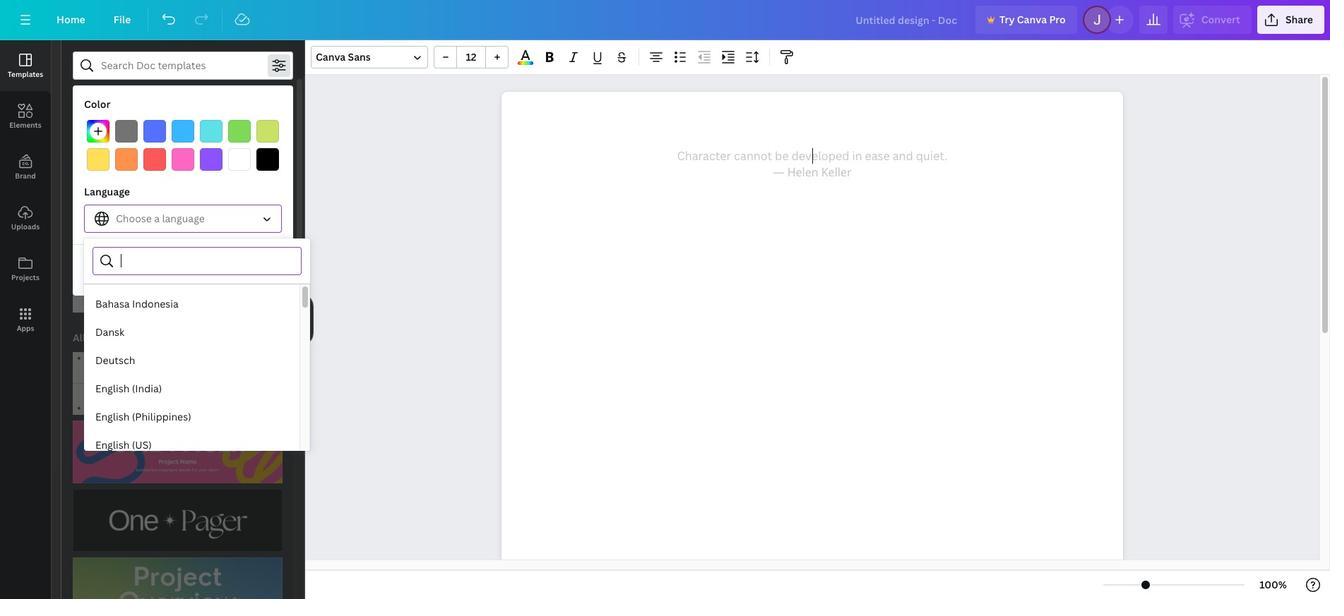 Task type: vqa. For each thing, say whether or not it's contained in the screenshot.
Page 1 image
no



Task type: locate. For each thing, give the bounding box(es) containing it.
light blue image
[[172, 120, 194, 143], [172, 120, 194, 143]]

0 horizontal spatial canva
[[316, 50, 346, 64]]

english for english (us)
[[95, 439, 130, 452]]

1 vertical spatial english
[[95, 410, 130, 424]]

english left (us)
[[95, 439, 130, 452]]

canva sans
[[316, 50, 371, 64]]

creative brief doc in black and white grey editorial style image
[[246, 208, 326, 313]]

english
[[95, 382, 130, 396], [95, 410, 130, 424], [95, 439, 130, 452]]

share button
[[1257, 6, 1325, 34]]

Royal blue button
[[143, 120, 166, 143]]

templates
[[8, 69, 43, 79]]

on
[[192, 151, 203, 163]]

bahasa indonesia option
[[84, 290, 300, 319]]

Language button
[[84, 205, 282, 233]]

Black button
[[256, 148, 279, 171]]

clear all (0)
[[155, 264, 211, 277]]

brand
[[15, 171, 36, 181]]

english (us) option
[[84, 432, 300, 460]]

deutsch button
[[84, 347, 300, 375]]

coral red image
[[143, 148, 166, 171]]

one pager doc in black and white blue light blue classic professional style image
[[73, 208, 154, 313]]

Coral red button
[[143, 148, 166, 171]]

color option group
[[84, 117, 282, 174]]

dansk option
[[84, 319, 300, 347]]

english down deutsch
[[95, 382, 130, 396]]

event/business proposal professional docs banner in beige dark brown warm classic style image
[[73, 353, 283, 415]]

#737373 button
[[115, 120, 138, 143]]

sans
[[348, 50, 371, 64]]

projects button
[[0, 244, 51, 295]]

100% button
[[1250, 574, 1296, 597]]

yellow image
[[87, 148, 109, 171], [87, 148, 109, 171]]

coral red image
[[143, 148, 166, 171]]

all
[[73, 331, 86, 345]]

english (philippines) button
[[84, 403, 300, 432]]

Search Doc templates search field
[[101, 52, 265, 79]]

Turquoise blue button
[[200, 120, 223, 143]]

#737373 image
[[115, 120, 138, 143]]

dansk
[[95, 326, 124, 339]]

apps
[[17, 324, 34, 333]]

bahasa indonesia
[[95, 297, 179, 311]]

3 english from the top
[[95, 439, 130, 452]]

black image
[[256, 148, 279, 171], [256, 148, 279, 171]]

(india)
[[132, 382, 162, 396]]

0 vertical spatial canva
[[1017, 13, 1047, 26]]

english inside option
[[95, 439, 130, 452]]

research brief doc in orange teal pink soft pastels style image
[[159, 208, 240, 313]]

templates button
[[0, 40, 51, 91]]

1 english from the top
[[95, 382, 130, 396]]

get
[[116, 151, 130, 163]]

clear all (0) button
[[84, 256, 282, 285]]

2 english from the top
[[95, 410, 130, 424]]

english for english (india)
[[95, 382, 130, 396]]

None text field
[[502, 92, 1123, 600]]

indonesia
[[132, 297, 179, 311]]

tips
[[175, 151, 190, 163]]

english (philippines)
[[95, 410, 191, 424]]

project overview/one-pager professional docs banner in black white sleek monochrome style image
[[73, 490, 283, 553]]

orange image
[[115, 148, 138, 171]]

templates
[[94, 187, 143, 201]]

color
[[84, 97, 111, 111]]

turquoise blue image
[[200, 120, 223, 143]]

0 vertical spatial english
[[95, 382, 130, 396]]

hide image
[[304, 286, 314, 354]]

pink image
[[172, 148, 194, 171], [172, 148, 194, 171]]

elements
[[9, 120, 41, 130]]

doc templates button
[[71, 180, 144, 208]]

cover letter button
[[260, 88, 335, 117]]

canva
[[1017, 13, 1047, 26], [316, 50, 346, 64]]

1 vertical spatial canva
[[316, 50, 346, 64]]

inside
[[149, 151, 173, 163]]

canva right try
[[1017, 13, 1047, 26]]

color range image
[[518, 62, 533, 65]]

home
[[57, 13, 85, 26]]

Lime button
[[256, 120, 279, 143]]

choose a language
[[116, 212, 205, 225]]

grass green image
[[228, 120, 251, 143]]

doc templates
[[73, 187, 143, 201]]

before
[[116, 138, 148, 151]]

canva left sans at the left top of page
[[316, 50, 346, 64]]

Design title text field
[[844, 6, 970, 34]]

group
[[434, 46, 509, 69]]

bahasa
[[95, 297, 130, 311]]

(us)
[[132, 439, 152, 452]]

projects
[[11, 273, 40, 283]]

100%
[[1260, 579, 1287, 592]]

white image
[[228, 148, 251, 171], [228, 148, 251, 171]]

english (us)
[[95, 439, 152, 452]]

english up english (us)
[[95, 410, 130, 424]]

english (india)
[[95, 382, 162, 396]]

home link
[[45, 6, 97, 34]]

royal blue image
[[143, 120, 166, 143]]

purple image
[[200, 148, 223, 171], [200, 148, 223, 171]]

2 vertical spatial english
[[95, 439, 130, 452]]

all
[[183, 264, 195, 277]]

add a new color image
[[87, 120, 109, 143], [87, 120, 109, 143]]

1 horizontal spatial canva
[[1017, 13, 1047, 26]]

None search field
[[121, 248, 292, 275]]

uploads
[[11, 222, 40, 232]]

cover letter
[[269, 95, 326, 109]]

english for english (philippines)
[[95, 410, 130, 424]]

elements button
[[0, 91, 51, 142]]



Task type: describe. For each thing, give the bounding box(es) containing it.
canva inside try canva pro button
[[1017, 13, 1047, 26]]

language list box
[[84, 290, 300, 600]]

dig
[[171, 138, 186, 151]]

dansk button
[[84, 319, 300, 347]]

canva inside canva sans popup button
[[316, 50, 346, 64]]

project overview/one-pager professional docs banner in pink dark blue yellow playful abstract style image
[[73, 421, 283, 484]]

planner
[[82, 95, 119, 109]]

planner button
[[73, 88, 128, 117]]

choose
[[116, 212, 152, 225]]

all results
[[73, 331, 121, 345]]

try canva pro button
[[976, 6, 1077, 34]]

our
[[133, 151, 147, 163]]

english (us) button
[[84, 432, 300, 460]]

grass green image
[[228, 120, 251, 143]]

convert button
[[1173, 6, 1252, 34]]

doc
[[73, 187, 92, 201]]

try
[[1000, 13, 1015, 26]]

bahasa indonesia button
[[84, 290, 300, 319]]

– – number field
[[461, 50, 481, 64]]

(philippines)
[[132, 410, 191, 424]]

project overview docs banner in light green blue vibrant professional style image
[[73, 558, 283, 600]]

turquoise blue image
[[200, 120, 223, 143]]

clear
[[155, 264, 181, 277]]

lime image
[[256, 120, 279, 143]]

english (philippines) option
[[84, 403, 300, 432]]

english (india) button
[[84, 375, 300, 403]]

cover
[[269, 95, 297, 109]]

White button
[[228, 148, 251, 171]]

results
[[88, 331, 121, 345]]

language
[[84, 185, 130, 199]]

Light blue button
[[172, 120, 194, 143]]

try canva pro
[[1000, 13, 1066, 26]]

royal blue image
[[143, 120, 166, 143]]

before you dig in... get our inside tips on docs.
[[116, 138, 227, 163]]

docs.
[[205, 151, 227, 163]]

Pink button
[[172, 148, 194, 171]]

side panel tab list
[[0, 40, 51, 345]]

apps button
[[0, 295, 51, 345]]

file button
[[102, 6, 142, 34]]

deutsch option
[[84, 347, 300, 375]]

Orange button
[[115, 148, 138, 171]]

#737373 image
[[115, 120, 138, 143]]

you
[[151, 138, 168, 151]]

letter
[[299, 95, 326, 109]]

share
[[1286, 13, 1313, 26]]

Purple button
[[200, 148, 223, 171]]

canva sans button
[[311, 46, 428, 69]]

uploads button
[[0, 193, 51, 244]]

lime image
[[256, 120, 279, 143]]

main menu bar
[[0, 0, 1330, 40]]

Yellow button
[[87, 148, 109, 171]]

a
[[154, 212, 160, 225]]

file
[[114, 13, 131, 26]]

convert
[[1202, 13, 1240, 26]]

in...
[[188, 138, 205, 151]]

pro
[[1049, 13, 1066, 26]]

brand button
[[0, 142, 51, 193]]

(0)
[[197, 264, 211, 277]]

english (india) option
[[84, 375, 300, 403]]

Grass green button
[[228, 120, 251, 143]]

language
[[162, 212, 205, 225]]

deutsch
[[95, 354, 135, 367]]

orange image
[[115, 148, 138, 171]]



